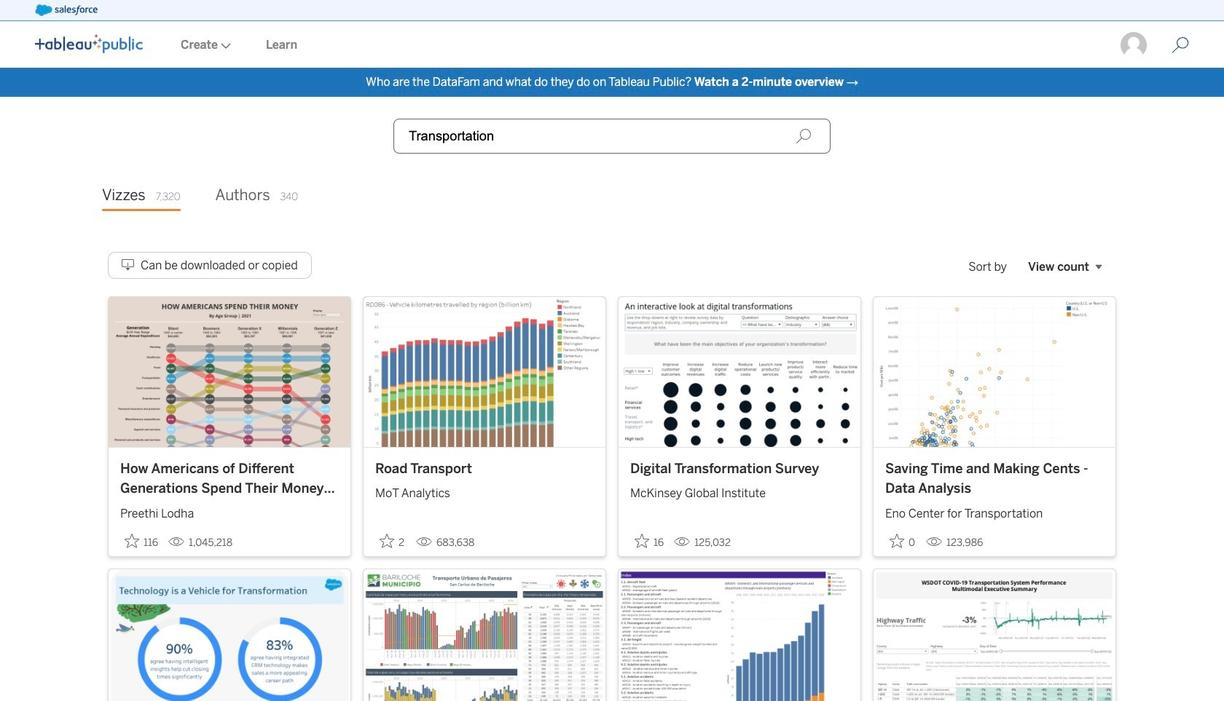 Task type: locate. For each thing, give the bounding box(es) containing it.
logo image
[[35, 34, 143, 53]]

workbook thumbnail image
[[109, 297, 350, 447], [364, 297, 605, 447], [619, 297, 860, 447], [874, 297, 1116, 447], [109, 570, 350, 702], [364, 570, 605, 702], [619, 570, 860, 702], [874, 570, 1116, 702]]

add favorite image for second add favorite button from the left
[[380, 534, 394, 548]]

3 add favorite button from the left
[[630, 529, 668, 554]]

Add Favorite button
[[120, 529, 163, 554], [375, 529, 410, 554], [630, 529, 668, 554], [885, 529, 920, 554]]

add favorite image for fourth add favorite button from left
[[890, 534, 904, 548]]

2 add favorite button from the left
[[375, 529, 410, 554]]

4 add favorite button from the left
[[885, 529, 920, 554]]

3 add favorite image from the left
[[890, 534, 904, 548]]

Search input field
[[393, 119, 831, 154]]

0 horizontal spatial add favorite image
[[125, 534, 139, 548]]

add favorite image
[[125, 534, 139, 548], [380, 534, 394, 548], [890, 534, 904, 548]]

1 add favorite button from the left
[[120, 529, 163, 554]]

2 add favorite image from the left
[[380, 534, 394, 548]]

1 horizontal spatial add favorite image
[[380, 534, 394, 548]]

1 add favorite image from the left
[[125, 534, 139, 548]]

salesforce logo image
[[35, 4, 97, 16]]

2 horizontal spatial add favorite image
[[890, 534, 904, 548]]



Task type: vqa. For each thing, say whether or not it's contained in the screenshot.
second add favorite IMAGE from the right
yes



Task type: describe. For each thing, give the bounding box(es) containing it.
go to search image
[[1154, 36, 1207, 54]]

add favorite image
[[635, 534, 649, 548]]

create image
[[218, 43, 231, 49]]

search image
[[796, 128, 812, 144]]

gary.orlando image
[[1119, 31, 1148, 60]]

add favorite image for fourth add favorite button from the right
[[125, 534, 139, 548]]



